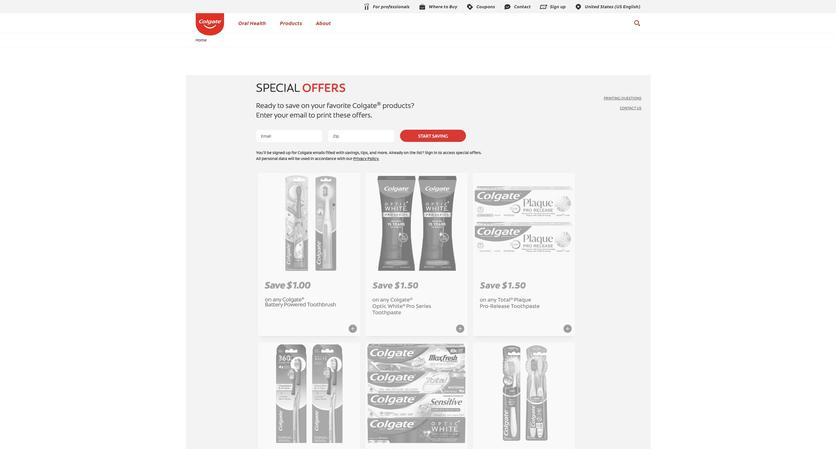 Task type: locate. For each thing, give the bounding box(es) containing it.
oral health
[[238, 19, 266, 26]]

products
[[280, 19, 302, 26]]

where to buy icon image
[[418, 3, 426, 11]]

coupons icon image
[[466, 3, 474, 11]]

home link
[[191, 37, 211, 43]]

colgate® logo image
[[196, 13, 224, 35]]

health
[[250, 19, 266, 26]]

None search field
[[634, 16, 640, 30]]



Task type: describe. For each thing, give the bounding box(es) containing it.
products button
[[280, 19, 302, 26]]

about button
[[316, 19, 331, 26]]

about
[[316, 19, 331, 26]]

oral health button
[[238, 19, 266, 26]]

for professionals icon image
[[362, 3, 370, 11]]

contact icon image
[[504, 3, 512, 11]]

location icon image
[[574, 3, 582, 11]]

sign up icon image
[[539, 3, 547, 11]]

home
[[196, 37, 207, 43]]

oral
[[238, 19, 249, 26]]



Task type: vqa. For each thing, say whether or not it's contained in the screenshot.
Where To Buy Icon
yes



